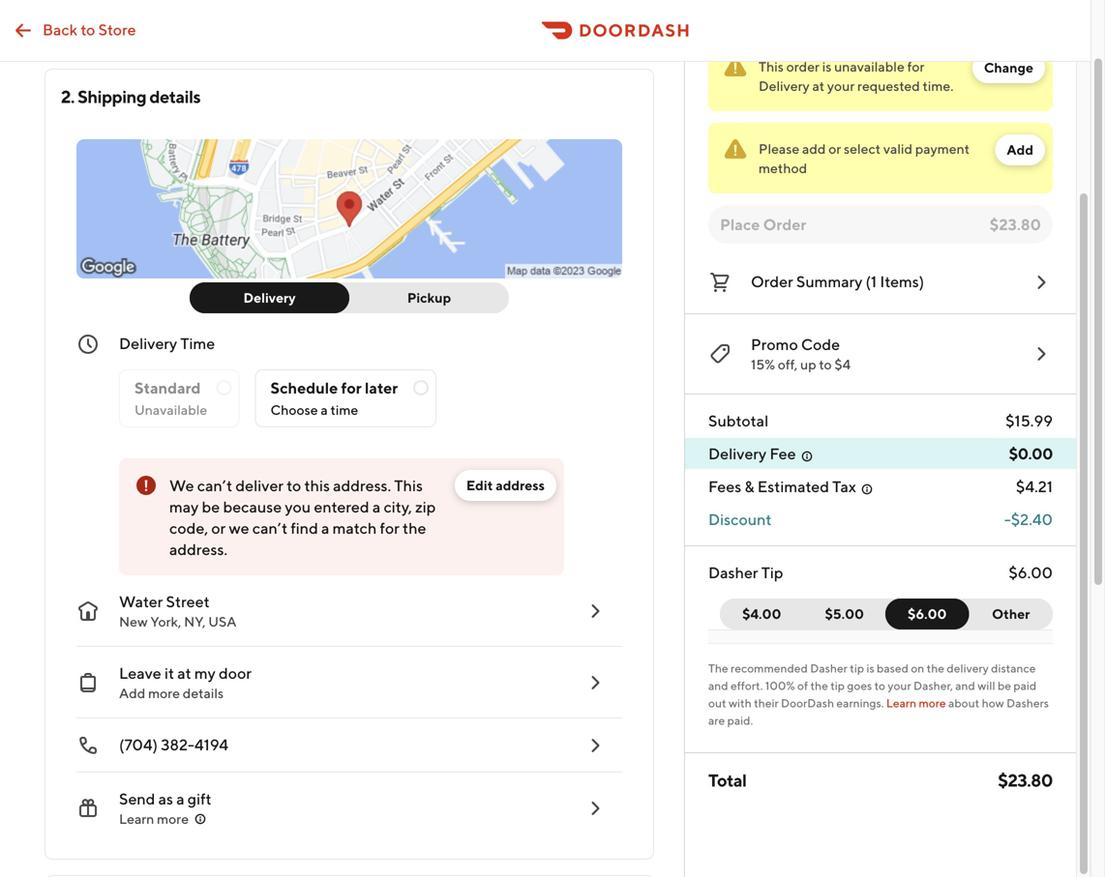 Task type: vqa. For each thing, say whether or not it's contained in the screenshot.
Details corresponding to 1. Account details
yes



Task type: describe. For each thing, give the bounding box(es) containing it.
order summary (1 items)
[[751, 272, 925, 291]]

edit
[[466, 478, 493, 494]]

the recommended dasher tip is based on the delivery distance and effort. 100% of the tip goes to your dasher, and will be paid out with their doordash earnings.
[[708, 662, 1037, 710]]

choose a time
[[271, 402, 358, 418]]

0 horizontal spatial can't
[[197, 477, 232, 495]]

$4.00 button
[[720, 599, 804, 630]]

code
[[801, 335, 840, 354]]

goes
[[847, 679, 872, 693]]

about
[[949, 697, 980, 710]]

summary
[[796, 272, 863, 291]]

the inside we can't deliver to this address. this may be because you entered a city, zip code, or we can't find a match for the address.
[[403, 519, 426, 538]]

0 vertical spatial address.
[[333, 477, 391, 495]]

delivery up standard
[[119, 334, 177, 353]]

select
[[844, 141, 881, 157]]

we
[[169, 477, 194, 495]]

tax
[[833, 478, 856, 496]]

fees
[[708, 478, 742, 496]]

choose
[[271, 402, 318, 418]]

time.
[[923, 78, 954, 94]]

match
[[333, 519, 377, 538]]

you
[[285, 498, 311, 516]]

new
[[119, 614, 148, 630]]

a left the "time"
[[321, 402, 328, 418]]

doordash
[[781, 697, 834, 710]]

4194
[[194, 736, 228, 754]]

delivery time
[[119, 334, 215, 353]]

a right as
[[176, 790, 184, 809]]

usa
[[208, 614, 237, 630]]

$5.00
[[825, 606, 864, 622]]

2. shipping details
[[61, 86, 201, 107]]

later
[[365, 379, 398, 397]]

add inside "button"
[[1007, 142, 1034, 158]]

more inside button
[[157, 812, 189, 828]]

status containing please add or select valid payment method
[[708, 123, 1053, 194]]

back to store
[[43, 20, 136, 39]]

-$2.40
[[1005, 511, 1053, 529]]

pickup
[[407, 290, 451, 306]]

edit address
[[466, 478, 545, 494]]

total
[[708, 770, 747, 791]]

promo
[[751, 335, 798, 354]]

we
[[229, 519, 249, 538]]

street
[[166, 593, 210, 611]]

is inside "this order is unavailable for delivery at your requested time."
[[822, 59, 832, 75]]

order inside button
[[751, 272, 793, 291]]

be inside we can't deliver to this address. this may be because you entered a city, zip code, or we can't find a match for the address.
[[202, 498, 220, 516]]

is inside the recommended dasher tip is based on the delivery distance and effort. 100% of the tip goes to your dasher, and will be paid out with their doordash earnings.
[[867, 662, 875, 676]]

order summary (1 items) button
[[708, 267, 1053, 298]]

water street new york,  ny,  usa
[[119, 593, 237, 630]]

dasher,
[[914, 679, 953, 693]]

dasher inside the recommended dasher tip is based on the delivery distance and effort. 100% of the tip goes to your dasher, and will be paid out with their doordash earnings.
[[810, 662, 848, 676]]

send as a gift
[[119, 790, 212, 809]]

(704)
[[119, 736, 158, 754]]

delivery
[[947, 662, 989, 676]]

or inside we can't deliver to this address. this may be because you entered a city, zip code, or we can't find a match for the address.
[[211, 519, 226, 538]]

entered
[[314, 498, 369, 516]]

fees & estimated
[[708, 478, 829, 496]]

this inside "this order is unavailable for delivery at your requested time."
[[759, 59, 784, 75]]

order
[[787, 59, 820, 75]]

based
[[877, 662, 909, 676]]

a right find
[[321, 519, 330, 538]]

address
[[496, 478, 545, 494]]

valid
[[884, 141, 913, 157]]

tip amount option group
[[720, 599, 1053, 630]]

1 vertical spatial $23.80
[[998, 770, 1053, 791]]

0 horizontal spatial tip
[[831, 679, 845, 693]]

ben.nelson1980@gmail.com
[[439, 16, 638, 34]]

other
[[992, 606, 1030, 622]]

more inside leave it at my door add more details
[[148, 686, 180, 702]]

Pickup radio
[[338, 283, 509, 314]]

0 vertical spatial learn
[[886, 697, 917, 710]]

$5.00 button
[[803, 599, 898, 630]]

to inside promo code 15% off, up to $4
[[819, 357, 832, 373]]

to inside the recommended dasher tip is based on the delivery distance and effort. 100% of the tip goes to your dasher, and will be paid out with their doordash earnings.
[[875, 679, 886, 693]]

status containing this order is unavailable for delivery at your requested time.
[[708, 41, 1053, 111]]

delivery down subtotal at the right top of the page
[[708, 445, 767, 463]]

at inside leave it at my door add more details
[[177, 664, 191, 683]]

$4
[[835, 357, 851, 373]]

leave
[[119, 664, 161, 683]]

this inside we can't deliver to this address. this may be because you entered a city, zip code, or we can't find a match for the address.
[[394, 477, 423, 495]]

effort.
[[731, 679, 763, 693]]

Delivery radio
[[190, 283, 349, 314]]

time
[[331, 402, 358, 418]]

on
[[911, 662, 925, 676]]

be inside the recommended dasher tip is based on the delivery distance and effort. 100% of the tip goes to your dasher, and will be paid out with their doordash earnings.
[[998, 679, 1011, 693]]

1 and from the left
[[708, 679, 728, 693]]

your inside the recommended dasher tip is based on the delivery distance and effort. 100% of the tip goes to your dasher, and will be paid out with their doordash earnings.
[[888, 679, 911, 693]]

learn more button
[[119, 810, 208, 829]]

at inside "this order is unavailable for delivery at your requested time."
[[812, 78, 825, 94]]

leave it at my door add more details
[[119, 664, 252, 702]]

add inside leave it at my door add more details
[[119, 686, 145, 702]]

my
[[194, 664, 216, 683]]

we can't deliver to this address. this may be because you entered a city, zip code, or we can't find a match for the address. status
[[119, 459, 564, 576]]

items)
[[880, 272, 925, 291]]

1 vertical spatial for
[[341, 379, 362, 397]]

add button
[[995, 135, 1045, 166]]

it
[[164, 664, 174, 683]]

back to store link
[[0, 11, 148, 50]]

discount
[[708, 511, 772, 529]]

-
[[1005, 511, 1011, 529]]

delivery inside radio
[[243, 290, 296, 306]]

$0.00
[[1009, 445, 1053, 463]]

edit address button
[[455, 470, 557, 501]]

2 and from the left
[[956, 679, 975, 693]]

(704) 382-4194 button
[[61, 719, 622, 773]]

(1
[[866, 272, 877, 291]]



Task type: locate. For each thing, give the bounding box(es) containing it.
details down my
[[183, 686, 224, 702]]

or
[[829, 141, 841, 157], [211, 519, 226, 538]]

can't right we
[[197, 477, 232, 495]]

code,
[[169, 519, 208, 538]]

unavailable
[[135, 402, 207, 418]]

store
[[98, 20, 136, 39]]

1 vertical spatial can't
[[252, 519, 288, 538]]

1 horizontal spatial this
[[759, 59, 784, 75]]

1 horizontal spatial address.
[[333, 477, 391, 495]]

we can't deliver to this address. this may be because you entered a city, zip code, or we can't find a match for the address.
[[169, 477, 436, 559]]

option group
[[119, 354, 622, 428]]

is up goes
[[867, 662, 875, 676]]

your inside "this order is unavailable for delivery at your requested time."
[[827, 78, 855, 94]]

0 vertical spatial the
[[403, 519, 426, 538]]

0 vertical spatial at
[[812, 78, 825, 94]]

at down order
[[812, 78, 825, 94]]

0 vertical spatial can't
[[197, 477, 232, 495]]

0 horizontal spatial learn more
[[119, 812, 189, 828]]

details for 2. shipping details
[[149, 86, 201, 107]]

ny,
[[184, 614, 206, 630]]

0 horizontal spatial for
[[341, 379, 362, 397]]

payment
[[915, 141, 970, 157]]

1. account details
[[61, 15, 194, 35]]

tip left goes
[[831, 679, 845, 693]]

to right back
[[81, 20, 95, 39]]

for down city,
[[380, 519, 400, 538]]

water
[[119, 593, 163, 611]]

1 vertical spatial order
[[751, 272, 793, 291]]

more down it
[[148, 686, 180, 702]]

0 vertical spatial be
[[202, 498, 220, 516]]

learn more
[[886, 697, 946, 710], [119, 812, 189, 828]]

to up 'you'
[[287, 477, 301, 495]]

0 vertical spatial $23.80
[[990, 215, 1041, 234]]

2 vertical spatial for
[[380, 519, 400, 538]]

be right may
[[202, 498, 220, 516]]

and
[[708, 679, 728, 693], [956, 679, 975, 693]]

382-
[[161, 736, 194, 754]]

gift
[[188, 790, 212, 809]]

order right place
[[763, 215, 807, 234]]

a left city,
[[372, 498, 381, 516]]

distance
[[991, 662, 1036, 676]]

unavailable
[[834, 59, 905, 75]]

1 vertical spatial details
[[149, 86, 201, 107]]

and down the
[[708, 679, 728, 693]]

2. shipping
[[61, 86, 146, 107]]

for inside we can't deliver to this address. this may be because you entered a city, zip code, or we can't find a match for the address.
[[380, 519, 400, 538]]

1 vertical spatial the
[[927, 662, 945, 676]]

dashers
[[1007, 697, 1049, 710]]

1 vertical spatial learn more
[[119, 812, 189, 828]]

(704) 382-4194
[[119, 736, 228, 754]]

can't down because in the bottom left of the page
[[252, 519, 288, 538]]

2 status from the top
[[708, 123, 1053, 194]]

0 vertical spatial or
[[829, 141, 841, 157]]

time
[[180, 334, 215, 353]]

0 horizontal spatial is
[[822, 59, 832, 75]]

1 horizontal spatial at
[[812, 78, 825, 94]]

0 vertical spatial details
[[143, 15, 194, 35]]

1 horizontal spatial or
[[829, 141, 841, 157]]

learn more link
[[886, 697, 946, 710]]

$23.80 down dashers
[[998, 770, 1053, 791]]

0 vertical spatial is
[[822, 59, 832, 75]]

1 vertical spatial your
[[888, 679, 911, 693]]

0 horizontal spatial learn
[[119, 812, 154, 828]]

promo code 15% off, up to $4
[[751, 335, 851, 373]]

the down zip
[[403, 519, 426, 538]]

are
[[708, 714, 725, 728]]

1 vertical spatial add
[[119, 686, 145, 702]]

delivery inside "this order is unavailable for delivery at your requested time."
[[759, 78, 810, 94]]

how
[[982, 697, 1004, 710]]

Other button
[[958, 599, 1053, 630]]

send
[[119, 790, 155, 809]]

details inside leave it at my door add more details
[[183, 686, 224, 702]]

1 horizontal spatial dasher
[[810, 662, 848, 676]]

$6.00 up other
[[1009, 564, 1053, 582]]

to right goes
[[875, 679, 886, 693]]

2 horizontal spatial for
[[907, 59, 925, 75]]

0 horizontal spatial this
[[394, 477, 423, 495]]

1 status from the top
[[708, 41, 1053, 111]]

address. down code,
[[169, 541, 228, 559]]

delivery up the schedule
[[243, 290, 296, 306]]

for inside "this order is unavailable for delivery at your requested time."
[[907, 59, 925, 75]]

details
[[143, 15, 194, 35], [149, 86, 201, 107], [183, 686, 224, 702]]

schedule for later
[[271, 379, 398, 397]]

your down based
[[888, 679, 911, 693]]

1 horizontal spatial add
[[1007, 142, 1034, 158]]

learn
[[886, 697, 917, 710], [119, 812, 154, 828]]

place
[[720, 215, 760, 234]]

2 vertical spatial details
[[183, 686, 224, 702]]

0 vertical spatial order
[[763, 215, 807, 234]]

dasher left tip at the bottom
[[708, 564, 758, 582]]

dasher
[[708, 564, 758, 582], [810, 662, 848, 676]]

$23.80 down the add "button"
[[990, 215, 1041, 234]]

0 vertical spatial for
[[907, 59, 925, 75]]

the right of
[[811, 679, 828, 693]]

will
[[978, 679, 996, 693]]

learn more down send as a gift
[[119, 812, 189, 828]]

0 vertical spatial $6.00
[[1009, 564, 1053, 582]]

0 horizontal spatial be
[[202, 498, 220, 516]]

is right order
[[822, 59, 832, 75]]

1 vertical spatial $6.00
[[908, 606, 947, 622]]

more down as
[[157, 812, 189, 828]]

at
[[812, 78, 825, 94], [177, 664, 191, 683]]

1 vertical spatial at
[[177, 664, 191, 683]]

door
[[219, 664, 252, 683]]

change
[[984, 60, 1034, 75]]

off,
[[778, 357, 798, 373]]

1 vertical spatial is
[[867, 662, 875, 676]]

1 vertical spatial this
[[394, 477, 423, 495]]

delivery down order
[[759, 78, 810, 94]]

details for 1. account details
[[143, 15, 194, 35]]

learn more down dasher,
[[886, 697, 946, 710]]

1 horizontal spatial be
[[998, 679, 1011, 693]]

order left summary
[[751, 272, 793, 291]]

learn down based
[[886, 697, 917, 710]]

0 horizontal spatial or
[[211, 519, 226, 538]]

your down unavailable
[[827, 78, 855, 94]]

1 vertical spatial address.
[[169, 541, 228, 559]]

change button
[[973, 52, 1045, 83]]

$6.00
[[1009, 564, 1053, 582], [908, 606, 947, 622]]

1 vertical spatial learn
[[119, 812, 154, 828]]

0 horizontal spatial and
[[708, 679, 728, 693]]

details right store
[[143, 15, 194, 35]]

dasher up goes
[[810, 662, 848, 676]]

$6.00 inside button
[[908, 606, 947, 622]]

1 vertical spatial or
[[211, 519, 226, 538]]

0 horizontal spatial at
[[177, 664, 191, 683]]

1. account
[[61, 15, 140, 35]]

delivery or pickup selector option group
[[190, 283, 509, 314]]

1 horizontal spatial for
[[380, 519, 400, 538]]

1 horizontal spatial and
[[956, 679, 975, 693]]

add down leave
[[119, 686, 145, 702]]

0 vertical spatial this
[[759, 59, 784, 75]]

place order
[[720, 215, 807, 234]]

add right payment
[[1007, 142, 1034, 158]]

learn down send
[[119, 812, 154, 828]]

1 vertical spatial be
[[998, 679, 1011, 693]]

status
[[708, 41, 1053, 111], [708, 123, 1053, 194]]

1 horizontal spatial tip
[[850, 662, 864, 676]]

to
[[81, 20, 95, 39], [819, 357, 832, 373], [287, 477, 301, 495], [875, 679, 886, 693]]

subtotal
[[708, 412, 769, 430]]

paid.
[[727, 714, 753, 728]]

0 horizontal spatial your
[[827, 78, 855, 94]]

for
[[907, 59, 925, 75], [341, 379, 362, 397], [380, 519, 400, 538]]

learn inside button
[[119, 812, 154, 828]]

0 vertical spatial dasher
[[708, 564, 758, 582]]

for up the "time"
[[341, 379, 362, 397]]

up
[[800, 357, 817, 373]]

0 vertical spatial learn more
[[886, 697, 946, 710]]

at right it
[[177, 664, 191, 683]]

the
[[708, 662, 728, 676]]

requested
[[858, 78, 920, 94]]

details right '2. shipping'
[[149, 86, 201, 107]]

1 horizontal spatial your
[[888, 679, 911, 693]]

0 horizontal spatial address.
[[169, 541, 228, 559]]

out
[[708, 697, 726, 710]]

learn more inside learn more button
[[119, 812, 189, 828]]

is
[[822, 59, 832, 75], [867, 662, 875, 676]]

1 vertical spatial status
[[708, 123, 1053, 194]]

None radio
[[119, 370, 240, 428], [255, 370, 437, 428], [119, 370, 240, 428], [255, 370, 437, 428]]

tip up goes
[[850, 662, 864, 676]]

1 vertical spatial dasher
[[810, 662, 848, 676]]

this left order
[[759, 59, 784, 75]]

method
[[759, 160, 807, 176]]

1 horizontal spatial learn more
[[886, 697, 946, 710]]

address.
[[333, 477, 391, 495], [169, 541, 228, 559]]

0 horizontal spatial add
[[119, 686, 145, 702]]

about how dashers are paid.
[[708, 697, 1049, 728]]

and up about
[[956, 679, 975, 693]]

of
[[798, 679, 808, 693]]

1 horizontal spatial $6.00
[[1009, 564, 1053, 582]]

zip
[[415, 498, 436, 516]]

1 horizontal spatial the
[[811, 679, 828, 693]]

standard
[[135, 379, 201, 397]]

2 horizontal spatial the
[[927, 662, 945, 676]]

schedule
[[271, 379, 338, 397]]

with
[[729, 697, 752, 710]]

add
[[802, 141, 826, 157]]

tip
[[850, 662, 864, 676], [831, 679, 845, 693]]

or inside please add or select valid payment method
[[829, 141, 841, 157]]

option group containing standard
[[119, 354, 622, 428]]

0 horizontal spatial dasher
[[708, 564, 758, 582]]

or left we
[[211, 519, 226, 538]]

find
[[291, 519, 318, 538]]

for up time.
[[907, 59, 925, 75]]

more down dasher,
[[919, 697, 946, 710]]

their
[[754, 697, 779, 710]]

address. up entered
[[333, 477, 391, 495]]

1 vertical spatial tip
[[831, 679, 845, 693]]

city,
[[384, 498, 412, 516]]

1 horizontal spatial learn
[[886, 697, 917, 710]]

or right add on the right of the page
[[829, 141, 841, 157]]

may
[[169, 498, 199, 516]]

dasher tip
[[708, 564, 783, 582]]

0 vertical spatial tip
[[850, 662, 864, 676]]

this order is unavailable for delivery at your requested time.
[[759, 59, 954, 94]]

your
[[827, 78, 855, 94], [888, 679, 911, 693]]

please
[[759, 141, 800, 157]]

15%
[[751, 357, 775, 373]]

be right will
[[998, 679, 1011, 693]]

0 vertical spatial your
[[827, 78, 855, 94]]

to inside we can't deliver to this address. this may be because you entered a city, zip code, or we can't find a match for the address.
[[287, 477, 301, 495]]

0 horizontal spatial $6.00
[[908, 606, 947, 622]]

2 vertical spatial the
[[811, 679, 828, 693]]

$6.00 button
[[886, 599, 969, 630]]

$2.40
[[1011, 511, 1053, 529]]

$6.00 up on
[[908, 606, 947, 622]]

to right up
[[819, 357, 832, 373]]

1 horizontal spatial is
[[867, 662, 875, 676]]

this up city,
[[394, 477, 423, 495]]

0 vertical spatial status
[[708, 41, 1053, 111]]

the up dasher,
[[927, 662, 945, 676]]

earnings.
[[837, 697, 884, 710]]

1 horizontal spatial can't
[[252, 519, 288, 538]]

fee
[[770, 445, 796, 463]]

0 vertical spatial add
[[1007, 142, 1034, 158]]

0 horizontal spatial the
[[403, 519, 426, 538]]



